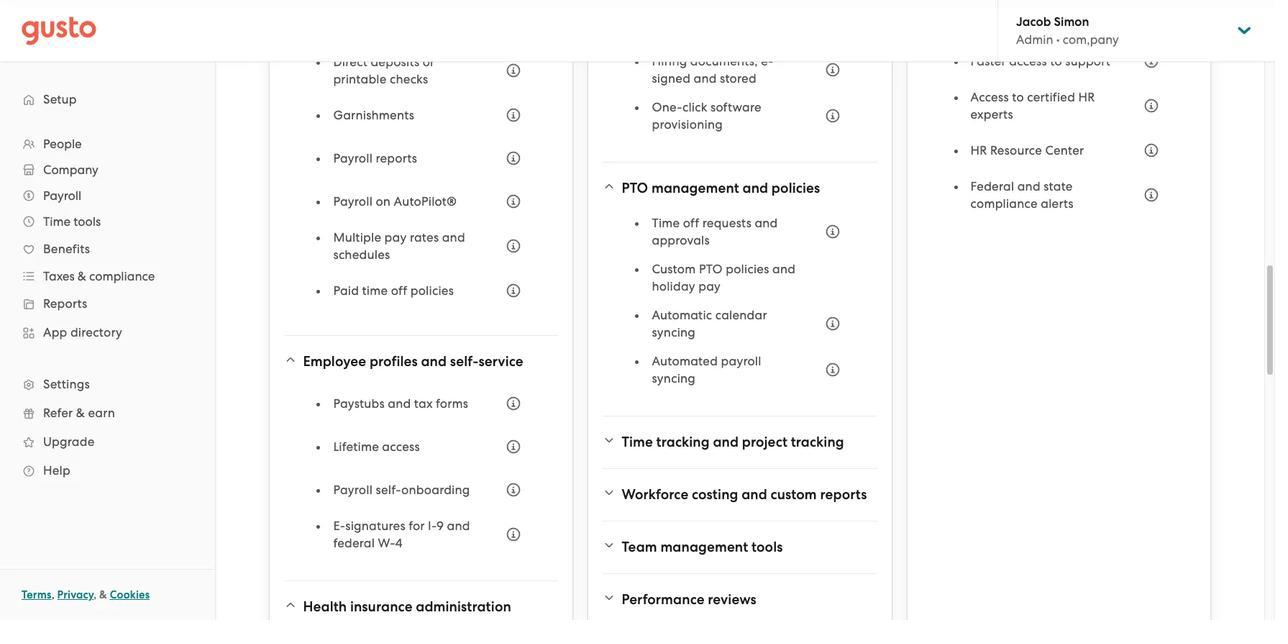 Task type: locate. For each thing, give the bounding box(es) containing it.
tracking up workforce
[[657, 434, 710, 450]]

0 vertical spatial policies
[[772, 180, 820, 196]]

com,pany
[[1063, 32, 1119, 47]]

1 horizontal spatial pto
[[699, 262, 723, 276]]

1 vertical spatial access
[[382, 440, 420, 454]]

reports
[[43, 296, 87, 311]]

list containing direct deposits or printable checks
[[318, 0, 530, 318]]

time tools
[[43, 214, 101, 229]]

0 horizontal spatial compliance
[[89, 269, 155, 283]]

& right "taxes"
[[78, 269, 86, 283]]

federal
[[971, 179, 1015, 194]]

1 horizontal spatial hr
[[1079, 90, 1096, 104]]

compliance down benefits link
[[89, 269, 155, 283]]

off right time
[[391, 283, 407, 298]]

policies inside custom pto policies and holiday pay
[[726, 262, 770, 276]]

reports up payroll on autopilot®
[[376, 151, 417, 165]]

0 horizontal spatial self-
[[376, 483, 402, 497]]

self-
[[450, 353, 479, 370], [376, 483, 402, 497]]

automatic
[[652, 308, 713, 322]]

0 vertical spatial off
[[683, 216, 700, 230]]

syncing for automated payroll syncing
[[652, 371, 696, 386]]

1 horizontal spatial off
[[683, 216, 700, 230]]

0 vertical spatial reports
[[376, 151, 417, 165]]

0 vertical spatial pay
[[385, 230, 407, 245]]

time tracking and project tracking
[[622, 434, 845, 450]]

0 horizontal spatial tracking
[[657, 434, 710, 450]]

list containing people
[[0, 131, 215, 485]]

1 vertical spatial syncing
[[652, 371, 696, 386]]

0 horizontal spatial ,
[[52, 589, 55, 602]]

syncing for automatic calendar syncing
[[652, 325, 696, 340]]

reports
[[376, 151, 417, 165], [821, 486, 867, 503]]

0 vertical spatial hr
[[1079, 90, 1096, 104]]

app directory link
[[14, 319, 201, 345]]

experts
[[971, 107, 1014, 122]]

2 syncing from the top
[[652, 371, 696, 386]]

payroll left on on the top
[[333, 194, 373, 209]]

employee
[[303, 353, 366, 370]]

and inside federal and state compliance alerts
[[1018, 179, 1041, 194]]

policies for paid time off policies
[[411, 283, 454, 298]]

direct deposits or printable checks
[[333, 55, 435, 86]]

resource
[[991, 143, 1043, 158]]

syncing inside automatic calendar syncing
[[652, 325, 696, 340]]

access
[[1010, 54, 1048, 68], [382, 440, 420, 454]]

tracking right project
[[791, 434, 845, 450]]

syncing down automated
[[652, 371, 696, 386]]

1 vertical spatial to
[[1013, 90, 1025, 104]]

0 vertical spatial pto
[[622, 180, 649, 196]]

payroll for payroll on autopilot®
[[333, 194, 373, 209]]

payroll for payroll
[[43, 189, 81, 203]]

hr left "resource"
[[971, 143, 988, 158]]

signatures
[[346, 519, 406, 533]]

project
[[742, 434, 788, 450]]

tax
[[414, 396, 433, 411]]

self- up forms
[[450, 353, 479, 370]]

performance
[[622, 591, 705, 608]]

1 syncing from the top
[[652, 325, 696, 340]]

earn
[[88, 406, 115, 420]]

custom
[[652, 262, 696, 276]]

pto inside dropdown button
[[622, 180, 649, 196]]

pto inside custom pto policies and holiday pay
[[699, 262, 723, 276]]

2 horizontal spatial policies
[[772, 180, 820, 196]]

compliance
[[971, 196, 1038, 211], [89, 269, 155, 283]]

admin
[[1017, 32, 1054, 47]]

benefits link
[[14, 236, 201, 262]]

documents,
[[691, 54, 758, 68]]

access for faster
[[1010, 54, 1048, 68]]

0 horizontal spatial pay
[[385, 230, 407, 245]]

1 vertical spatial hr
[[971, 143, 988, 158]]

time inside time off requests and approvals
[[652, 216, 680, 230]]

0 vertical spatial access
[[1010, 54, 1048, 68]]

& inside "link"
[[76, 406, 85, 420]]

time tools button
[[14, 209, 201, 235]]

1 horizontal spatial tools
[[752, 539, 783, 555]]

and inside the 'hiring documents, e- signed and stored'
[[694, 71, 717, 86]]

hr
[[1079, 90, 1096, 104], [971, 143, 988, 158]]

, left privacy
[[52, 589, 55, 602]]

payroll down company
[[43, 189, 81, 203]]

syncing down automatic
[[652, 325, 696, 340]]

pay right holiday
[[699, 279, 721, 294]]

federal
[[333, 536, 375, 550]]

1 vertical spatial off
[[391, 283, 407, 298]]

& left "earn" at the bottom left
[[76, 406, 85, 420]]

list containing hiring documents, e- signed and stored
[[636, 0, 849, 145]]

management for pto
[[652, 180, 740, 196]]

and inside employee profiles and self-service dropdown button
[[421, 353, 447, 370]]

1 vertical spatial pto
[[699, 262, 723, 276]]

insurance
[[350, 599, 413, 615]]

& inside dropdown button
[[78, 269, 86, 283]]

1 vertical spatial policies
[[726, 262, 770, 276]]

0 vertical spatial compliance
[[971, 196, 1038, 211]]

2 vertical spatial policies
[[411, 283, 454, 298]]

hr resource center
[[971, 143, 1085, 158]]

policies
[[772, 180, 820, 196], [726, 262, 770, 276], [411, 283, 454, 298]]

payroll
[[333, 151, 373, 165], [43, 189, 81, 203], [333, 194, 373, 209], [333, 483, 373, 497]]

company
[[43, 163, 98, 177]]

automated
[[652, 354, 718, 368]]

syncing inside automated payroll syncing
[[652, 371, 696, 386]]

reports inside dropdown button
[[821, 486, 867, 503]]

tools down workforce costing and custom reports
[[752, 539, 783, 555]]

1 horizontal spatial pay
[[699, 279, 721, 294]]

compliance inside dropdown button
[[89, 269, 155, 283]]

profiles
[[370, 353, 418, 370]]

0 vertical spatial syncing
[[652, 325, 696, 340]]

1 tracking from the left
[[657, 434, 710, 450]]

list containing paystubs and tax forms
[[318, 388, 530, 563]]

management inside team management tools dropdown button
[[661, 539, 749, 555]]

1 horizontal spatial to
[[1051, 54, 1063, 68]]

time for time tools
[[43, 214, 71, 229]]

1 horizontal spatial access
[[1010, 54, 1048, 68]]

1 horizontal spatial ,
[[94, 589, 97, 602]]

management down costing
[[661, 539, 749, 555]]

hr right certified
[[1079, 90, 1096, 104]]

lifetime
[[333, 440, 379, 454]]

2 , from the left
[[94, 589, 97, 602]]

0 horizontal spatial tools
[[74, 214, 101, 229]]

pay left rates at the top left of page
[[385, 230, 407, 245]]

time off requests and approvals
[[652, 216, 778, 248]]

time up workforce
[[622, 434, 653, 450]]

list
[[318, 0, 530, 318], [636, 0, 849, 145], [955, 45, 1167, 224], [0, 131, 215, 485], [636, 214, 849, 399], [318, 388, 530, 563]]

pto management and policies button
[[603, 171, 877, 206]]

and inside multiple pay rates and schedules
[[442, 230, 465, 245]]

list containing faster access to support
[[955, 45, 1167, 224]]

management
[[652, 180, 740, 196], [661, 539, 749, 555]]

off inside time off requests and approvals
[[683, 216, 700, 230]]

taxes & compliance button
[[14, 263, 201, 289]]

1 horizontal spatial compliance
[[971, 196, 1038, 211]]

time tracking and project tracking button
[[603, 425, 877, 460]]

compliance down federal
[[971, 196, 1038, 211]]

help link
[[14, 458, 201, 484]]

to right 'access'
[[1013, 90, 1025, 104]]

time up benefits
[[43, 214, 71, 229]]

payroll up e-
[[333, 483, 373, 497]]

& for compliance
[[78, 269, 86, 283]]

checks
[[390, 72, 428, 86]]

1 vertical spatial compliance
[[89, 269, 155, 283]]

paid time off policies
[[333, 283, 454, 298]]

gusto navigation element
[[0, 62, 215, 508]]

i-
[[428, 519, 437, 533]]

0 vertical spatial &
[[78, 269, 86, 283]]

0 horizontal spatial access
[[382, 440, 420, 454]]

to down •
[[1051, 54, 1063, 68]]

1 horizontal spatial tracking
[[791, 434, 845, 450]]

0 horizontal spatial to
[[1013, 90, 1025, 104]]

1 vertical spatial self-
[[376, 483, 402, 497]]

tools down payroll dropdown button
[[74, 214, 101, 229]]

0 horizontal spatial reports
[[376, 151, 417, 165]]

time for time tracking and project tracking
[[622, 434, 653, 450]]

management up the requests
[[652, 180, 740, 196]]

self- up signatures
[[376, 483, 402, 497]]

payroll down "garnishments"
[[333, 151, 373, 165]]

access down "admin"
[[1010, 54, 1048, 68]]

1 vertical spatial management
[[661, 539, 749, 555]]

0 horizontal spatial pto
[[622, 180, 649, 196]]

access down paystubs and tax forms
[[382, 440, 420, 454]]

reports right custom
[[821, 486, 867, 503]]

1 vertical spatial pay
[[699, 279, 721, 294]]

policies for pto management and policies
[[772, 180, 820, 196]]

center
[[1046, 143, 1085, 158]]

0 horizontal spatial policies
[[411, 283, 454, 298]]

1 vertical spatial &
[[76, 406, 85, 420]]

directory
[[70, 325, 122, 340]]

off up approvals
[[683, 216, 700, 230]]

0 vertical spatial tools
[[74, 214, 101, 229]]

0 vertical spatial management
[[652, 180, 740, 196]]

health insurance administration button
[[285, 590, 559, 620]]

health insurance administration
[[303, 599, 511, 615]]

access for lifetime
[[382, 440, 420, 454]]

garnishments
[[333, 108, 414, 122]]

workforce costing and custom reports button
[[603, 478, 877, 512]]

automated payroll syncing
[[652, 354, 762, 386]]

1 horizontal spatial reports
[[821, 486, 867, 503]]

policies inside dropdown button
[[772, 180, 820, 196]]

workforce
[[622, 486, 689, 503]]

costing
[[692, 486, 739, 503]]

1 horizontal spatial policies
[[726, 262, 770, 276]]

automatic calendar syncing
[[652, 308, 768, 340]]

reports link
[[14, 291, 201, 317]]

0 vertical spatial self-
[[450, 353, 479, 370]]

cookies
[[110, 589, 150, 602]]

setup
[[43, 92, 77, 106]]

1 vertical spatial reports
[[821, 486, 867, 503]]

custom pto policies and holiday pay
[[652, 262, 796, 294]]

time inside gusto navigation element
[[43, 214, 71, 229]]

jacob
[[1017, 14, 1051, 30]]

hiring
[[652, 54, 687, 68]]

1 vertical spatial tools
[[752, 539, 783, 555]]

health
[[303, 599, 347, 615]]

9
[[437, 519, 444, 533]]

time up approvals
[[652, 216, 680, 230]]

0 vertical spatial to
[[1051, 54, 1063, 68]]

team
[[622, 539, 657, 555]]

multiple
[[333, 230, 382, 245]]

and inside pto management and policies dropdown button
[[743, 180, 769, 196]]

payroll inside payroll dropdown button
[[43, 189, 81, 203]]

& left cookies
[[99, 589, 107, 602]]

, left cookies button
[[94, 589, 97, 602]]

and
[[694, 71, 717, 86], [1018, 179, 1041, 194], [743, 180, 769, 196], [755, 216, 778, 230], [442, 230, 465, 245], [773, 262, 796, 276], [421, 353, 447, 370], [388, 396, 411, 411], [713, 434, 739, 450], [742, 486, 768, 503], [447, 519, 470, 533]]

upgrade link
[[14, 429, 201, 455]]

1 horizontal spatial self-
[[450, 353, 479, 370]]

reviews
[[708, 591, 757, 608]]

self- inside dropdown button
[[450, 353, 479, 370]]

e-signatures for i-9 and federal w-4
[[333, 519, 470, 550]]

tools inside list
[[74, 214, 101, 229]]

management inside pto management and policies dropdown button
[[652, 180, 740, 196]]

4
[[395, 536, 403, 550]]

0 horizontal spatial off
[[391, 283, 407, 298]]



Task type: describe. For each thing, give the bounding box(es) containing it.
alerts
[[1041, 196, 1074, 211]]

on
[[376, 194, 391, 209]]

access to certified hr experts
[[971, 90, 1096, 122]]

lifetime access
[[333, 440, 420, 454]]

payroll button
[[14, 183, 201, 209]]

simon
[[1055, 14, 1090, 30]]

0 horizontal spatial hr
[[971, 143, 988, 158]]

company button
[[14, 157, 201, 183]]

app directory
[[43, 325, 122, 340]]

hr inside access to certified hr experts
[[1079, 90, 1096, 104]]

2 vertical spatial &
[[99, 589, 107, 602]]

time for time off requests and approvals
[[652, 216, 680, 230]]

e-
[[761, 54, 774, 68]]

access
[[971, 90, 1009, 104]]

management for team
[[661, 539, 749, 555]]

paid
[[333, 283, 359, 298]]

cookies button
[[110, 586, 150, 604]]

and inside custom pto policies and holiday pay
[[773, 262, 796, 276]]

for
[[409, 519, 425, 533]]

onboarding
[[402, 483, 470, 497]]

settings
[[43, 377, 90, 391]]

federal and state compliance alerts
[[971, 179, 1074, 211]]

workforce costing and custom reports
[[622, 486, 867, 503]]

to inside access to certified hr experts
[[1013, 90, 1025, 104]]

pto management and policies
[[622, 180, 820, 196]]

custom
[[771, 486, 817, 503]]

employee profiles and self-service button
[[285, 345, 559, 379]]

payroll for payroll self-onboarding
[[333, 483, 373, 497]]

pay inside custom pto policies and holiday pay
[[699, 279, 721, 294]]

service
[[479, 353, 524, 370]]

terms link
[[22, 589, 52, 602]]

& for earn
[[76, 406, 85, 420]]

one-click software provisioning
[[652, 100, 762, 132]]

deposits
[[371, 55, 420, 69]]

approvals
[[652, 233, 710, 248]]

refer & earn
[[43, 406, 115, 420]]

state
[[1044, 179, 1073, 194]]

autopilot®
[[394, 194, 457, 209]]

team management tools
[[622, 539, 783, 555]]

1 , from the left
[[52, 589, 55, 602]]

upgrade
[[43, 435, 95, 449]]

or
[[423, 55, 435, 69]]

software
[[711, 100, 762, 114]]

faster
[[971, 54, 1007, 68]]

payroll for payroll reports
[[333, 151, 373, 165]]

refer & earn link
[[14, 400, 201, 426]]

direct
[[333, 55, 368, 69]]

support
[[1066, 54, 1111, 68]]

taxes
[[43, 269, 75, 283]]

people
[[43, 137, 82, 151]]

payroll self-onboarding
[[333, 483, 470, 497]]

settings link
[[14, 371, 201, 397]]

and inside the e-signatures for i-9 and federal w-4
[[447, 519, 470, 533]]

and inside workforce costing and custom reports dropdown button
[[742, 486, 768, 503]]

e-
[[333, 519, 346, 533]]

taxes & compliance
[[43, 269, 155, 283]]

payroll
[[721, 354, 762, 368]]

home image
[[22, 16, 96, 45]]

and inside the time tracking and project tracking dropdown button
[[713, 434, 739, 450]]

people button
[[14, 131, 201, 157]]

list containing time off requests and approvals
[[636, 214, 849, 399]]

signed
[[652, 71, 691, 86]]

payroll reports
[[333, 151, 417, 165]]

stored
[[720, 71, 757, 86]]

team management tools button
[[603, 530, 877, 565]]

faster access to support
[[971, 54, 1111, 68]]

performance reviews
[[622, 591, 757, 608]]

benefits
[[43, 242, 90, 256]]

app
[[43, 325, 67, 340]]

refer
[[43, 406, 73, 420]]

performance reviews button
[[603, 583, 877, 617]]

help
[[43, 463, 70, 478]]

terms
[[22, 589, 52, 602]]

rates
[[410, 230, 439, 245]]

schedules
[[333, 248, 390, 262]]

hiring documents, e- signed and stored
[[652, 54, 774, 86]]

compliance inside federal and state compliance alerts
[[971, 196, 1038, 211]]

and inside time off requests and approvals
[[755, 216, 778, 230]]

privacy
[[57, 589, 94, 602]]

pay inside multiple pay rates and schedules
[[385, 230, 407, 245]]

multiple pay rates and schedules
[[333, 230, 465, 262]]

employee profiles and self-service
[[303, 353, 524, 370]]

provisioning
[[652, 117, 723, 132]]

administration
[[416, 599, 511, 615]]

time
[[362, 283, 388, 298]]

2 tracking from the left
[[791, 434, 845, 450]]

paystubs
[[333, 396, 385, 411]]

calendar
[[716, 308, 768, 322]]

•
[[1057, 32, 1060, 47]]

jacob simon admin • com,pany
[[1017, 14, 1119, 47]]

setup link
[[14, 86, 201, 112]]



Task type: vqa. For each thing, say whether or not it's contained in the screenshot.
Settings
yes



